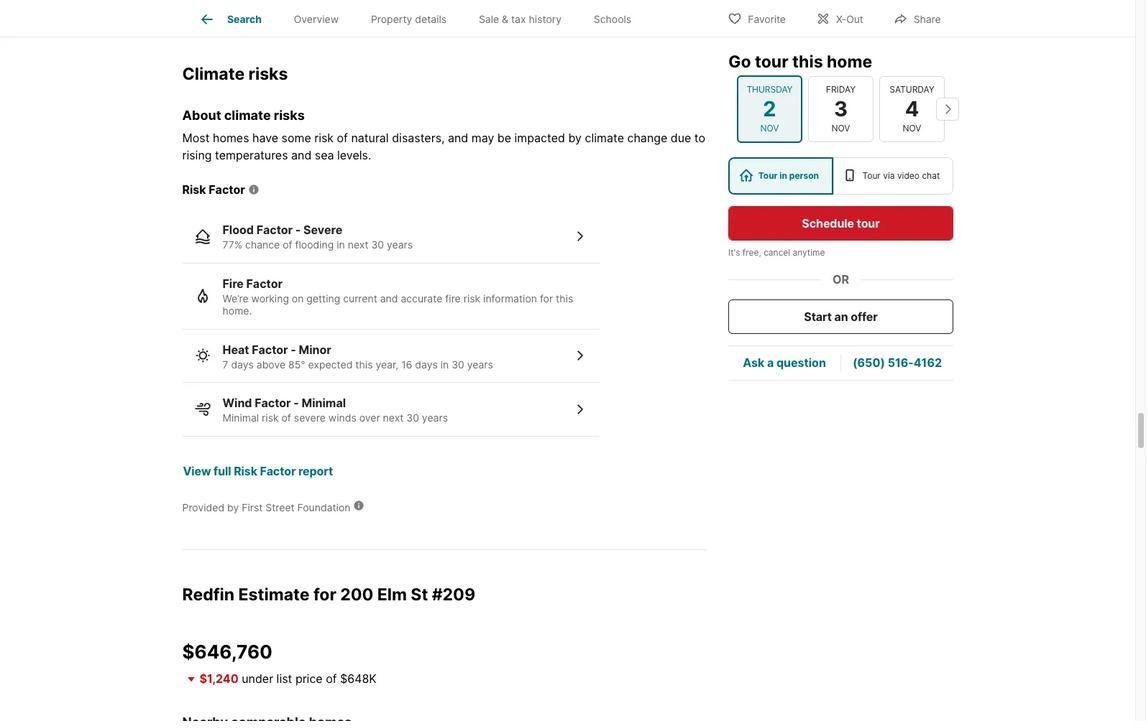 Task type: describe. For each thing, give the bounding box(es) containing it.
view full risk factor report
[[183, 464, 333, 479]]

flood
[[223, 223, 254, 237]]

for inside fire factor we're working on getting current and accurate fire risk information for this home.
[[540, 292, 553, 305]]

on
[[292, 292, 304, 305]]

200
[[340, 585, 373, 605]]

list box containing tour in person
[[728, 157, 953, 195]]

(650) 516-4162 link
[[852, 356, 942, 371]]

years inside 'flood factor - severe 77% chance of flooding in next 30 years'
[[387, 239, 413, 251]]

$648k
[[340, 672, 377, 687]]

sale
[[479, 13, 499, 25]]

flood factor - severe 77% chance of flooding in next 30 years
[[223, 223, 413, 251]]

offer
[[850, 310, 877, 324]]

risk inside the most homes have some risk of natural disasters, and may be impacted by climate change due to rising temperatures and sea levels.
[[314, 131, 334, 145]]

years inside wind factor - minimal minimal risk of severe winds over next 30 years
[[422, 412, 448, 424]]

friday 3 nov
[[826, 84, 855, 134]]

(650)
[[852, 356, 885, 371]]

winds
[[328, 412, 356, 424]]

cancel
[[763, 247, 790, 258]]

heat factor - minor 7 days above 85° expected this year, 16 days in 30 years
[[223, 343, 493, 371]]

severe
[[303, 223, 342, 237]]

property details
[[371, 13, 447, 25]]

view
[[183, 464, 211, 479]]

tour for tour in person
[[758, 170, 777, 181]]

schedule
[[802, 216, 854, 231]]

risk inside view full risk factor report button
[[234, 464, 257, 479]]

30 inside 'flood factor - severe 77% chance of flooding in next 30 years'
[[371, 239, 384, 251]]

fire
[[445, 292, 461, 305]]

ask
[[743, 356, 764, 371]]

30 inside "heat factor - minor 7 days above 85° expected this year, 16 days in 30 years"
[[452, 359, 464, 371]]

years inside "heat factor - minor 7 days above 85° expected this year, 16 days in 30 years"
[[467, 359, 493, 371]]

chance
[[245, 239, 280, 251]]

be
[[497, 131, 511, 145]]

elm
[[377, 585, 407, 605]]

it's
[[728, 247, 740, 258]]

x-out button
[[804, 3, 876, 33]]

question
[[776, 356, 826, 371]]

due
[[671, 131, 691, 145]]

ask a question link
[[743, 356, 826, 371]]

- for minimal
[[294, 396, 299, 411]]

schools
[[594, 13, 631, 25]]

risk inside fire factor we're working on getting current and accurate fire risk information for this home.
[[464, 292, 480, 305]]

- for minor
[[291, 343, 296, 357]]

tax
[[511, 13, 526, 25]]

redfin
[[182, 585, 235, 605]]

tour via video chat option
[[833, 157, 953, 195]]

price
[[295, 672, 323, 687]]

of inside wind factor - minimal minimal risk of severe winds over next 30 years
[[282, 412, 291, 424]]

- for severe
[[295, 223, 301, 237]]

4162
[[913, 356, 942, 371]]

#209
[[432, 585, 475, 605]]

climate inside the most homes have some risk of natural disasters, and may be impacted by climate change due to rising temperatures and sea levels.
[[585, 131, 624, 145]]

saturday
[[889, 84, 934, 95]]

overview
[[294, 13, 339, 25]]

tour for tour via video chat
[[862, 170, 880, 181]]

go
[[728, 52, 751, 72]]

about
[[182, 108, 221, 123]]

tour in person
[[758, 170, 819, 181]]

go tour this home
[[728, 52, 872, 72]]

of right price
[[326, 672, 337, 687]]

saturday 4 nov
[[889, 84, 934, 134]]

next inside 'flood factor - severe 77% chance of flooding in next 30 years'
[[348, 239, 369, 251]]

start
[[804, 310, 832, 324]]

sale & tax history
[[479, 13, 562, 25]]

start an offer
[[804, 310, 877, 324]]

over
[[359, 412, 380, 424]]

an
[[834, 310, 848, 324]]

provided by first street foundation
[[182, 502, 351, 514]]

most homes have some risk of natural disasters, and may be impacted by climate change due to rising temperatures and sea levels.
[[182, 131, 705, 163]]

or
[[832, 273, 849, 287]]

climate risks
[[182, 64, 288, 84]]

wind factor - minimal minimal risk of severe winds over next 30 years
[[223, 396, 448, 424]]

0 vertical spatial and
[[448, 131, 468, 145]]

nov for 2
[[760, 123, 779, 134]]

2 days from the left
[[415, 359, 438, 371]]

risk inside wind factor - minimal minimal risk of severe winds over next 30 years
[[262, 412, 279, 424]]

favorite
[[748, 13, 786, 25]]

current
[[343, 292, 377, 305]]

of inside the most homes have some risk of natural disasters, and may be impacted by climate change due to rising temperatures and sea levels.
[[337, 131, 348, 145]]

most
[[182, 131, 210, 145]]

risk factor
[[182, 183, 245, 197]]

details
[[415, 13, 447, 25]]

sale & tax history tab
[[463, 2, 578, 37]]

x-
[[836, 13, 846, 25]]

3
[[834, 96, 847, 121]]

85°
[[288, 359, 305, 371]]

a
[[767, 356, 773, 371]]

nov for 3
[[831, 123, 850, 134]]

7
[[223, 359, 228, 371]]

favorite button
[[716, 3, 798, 33]]

severe
[[294, 412, 326, 424]]

$1,240
[[200, 672, 239, 687]]

via
[[883, 170, 895, 181]]

rising
[[182, 148, 212, 163]]

it's free, cancel anytime
[[728, 247, 825, 258]]

thursday
[[746, 84, 792, 95]]

share button
[[881, 3, 953, 33]]

start an offer button
[[728, 300, 953, 334]]

to
[[695, 131, 705, 145]]

this inside "heat factor - minor 7 days above 85° expected this year, 16 days in 30 years"
[[355, 359, 373, 371]]

first
[[242, 502, 263, 514]]



Task type: vqa. For each thing, say whether or not it's contained in the screenshot.


Task type: locate. For each thing, give the bounding box(es) containing it.
1 horizontal spatial by
[[568, 131, 582, 145]]

1 horizontal spatial tour
[[856, 216, 879, 231]]

0 vertical spatial climate
[[224, 108, 271, 123]]

risk
[[182, 183, 206, 197], [234, 464, 257, 479]]

have
[[252, 131, 278, 145]]

1 vertical spatial next
[[383, 412, 404, 424]]

nov down 3
[[831, 123, 850, 134]]

30 right '16'
[[452, 359, 464, 371]]

2 vertical spatial years
[[422, 412, 448, 424]]

0 horizontal spatial by
[[227, 502, 239, 514]]

1 horizontal spatial 30
[[406, 412, 419, 424]]

2 horizontal spatial 30
[[452, 359, 464, 371]]

30 right over
[[406, 412, 419, 424]]

1 vertical spatial 30
[[452, 359, 464, 371]]

0 vertical spatial risk
[[314, 131, 334, 145]]

working
[[251, 292, 289, 305]]

fire
[[223, 277, 244, 291]]

factor up street
[[260, 464, 296, 479]]

-
[[295, 223, 301, 237], [291, 343, 296, 357], [294, 396, 299, 411]]

2 vertical spatial in
[[441, 359, 449, 371]]

factor inside wind factor - minimal minimal risk of severe winds over next 30 years
[[255, 396, 291, 411]]

minimal
[[302, 396, 346, 411], [223, 412, 259, 424]]

wind
[[223, 396, 252, 411]]

climate
[[182, 64, 245, 84]]

- up severe
[[294, 396, 299, 411]]

provided
[[182, 502, 224, 514]]

nov inside the "saturday 4 nov"
[[902, 123, 921, 134]]

minimal up severe
[[302, 396, 346, 411]]

getting
[[307, 292, 340, 305]]

1 horizontal spatial climate
[[585, 131, 624, 145]]

1 horizontal spatial next
[[383, 412, 404, 424]]

street
[[266, 502, 295, 514]]

of left severe
[[282, 412, 291, 424]]

schedule tour button
[[728, 206, 953, 241]]

factor inside 'flood factor - severe 77% chance of flooding in next 30 years'
[[256, 223, 293, 237]]

factor inside button
[[260, 464, 296, 479]]

1 vertical spatial and
[[291, 148, 312, 163]]

0 vertical spatial 30
[[371, 239, 384, 251]]

0 horizontal spatial for
[[313, 585, 336, 605]]

tour for go
[[755, 52, 788, 72]]

0 horizontal spatial tour
[[758, 170, 777, 181]]

nov down 4
[[902, 123, 921, 134]]

share
[[914, 13, 941, 25]]

st
[[411, 585, 428, 605]]

0 vertical spatial risks
[[248, 64, 288, 84]]

search
[[227, 13, 262, 25]]

next image
[[936, 98, 959, 121]]

and down the some
[[291, 148, 312, 163]]

nov down 2
[[760, 123, 779, 134]]

factor for risk
[[209, 183, 245, 197]]

report
[[298, 464, 333, 479]]

1 vertical spatial risk
[[464, 292, 480, 305]]

1 horizontal spatial risk
[[234, 464, 257, 479]]

tour up thursday
[[755, 52, 788, 72]]

1 vertical spatial -
[[291, 343, 296, 357]]

free,
[[742, 247, 761, 258]]

climate left change at the right top
[[585, 131, 624, 145]]

2 nov from the left
[[831, 123, 850, 134]]

0 vertical spatial minimal
[[302, 396, 346, 411]]

for left 200
[[313, 585, 336, 605]]

0 horizontal spatial 30
[[371, 239, 384, 251]]

1 horizontal spatial in
[[441, 359, 449, 371]]

30
[[371, 239, 384, 251], [452, 359, 464, 371], [406, 412, 419, 424]]

nov inside the thursday 2 nov
[[760, 123, 779, 134]]

1 vertical spatial risk
[[234, 464, 257, 479]]

friday
[[826, 84, 855, 95]]

1 vertical spatial in
[[337, 239, 345, 251]]

homes
[[213, 131, 249, 145]]

- up 85° at the left of the page
[[291, 343, 296, 357]]

0 horizontal spatial and
[[291, 148, 312, 163]]

2 horizontal spatial and
[[448, 131, 468, 145]]

by inside the most homes have some risk of natural disasters, and may be impacted by climate change due to rising temperatures and sea levels.
[[568, 131, 582, 145]]

2 vertical spatial this
[[355, 359, 373, 371]]

0 horizontal spatial in
[[337, 239, 345, 251]]

1 horizontal spatial tour
[[862, 170, 880, 181]]

2 vertical spatial -
[[294, 396, 299, 411]]

sea
[[315, 148, 334, 163]]

ask a question
[[743, 356, 826, 371]]

30 inside wind factor - minimal minimal risk of severe winds over next 30 years
[[406, 412, 419, 424]]

this inside fire factor we're working on getting current and accurate fire risk information for this home.
[[556, 292, 573, 305]]

tour left via
[[862, 170, 880, 181]]

1 horizontal spatial this
[[556, 292, 573, 305]]

minimal down wind
[[223, 412, 259, 424]]

tab list
[[182, 0, 659, 37]]

- up flooding
[[295, 223, 301, 237]]

2 horizontal spatial years
[[467, 359, 493, 371]]

0 vertical spatial years
[[387, 239, 413, 251]]

expected
[[308, 359, 353, 371]]

factor inside "heat factor - minor 7 days above 85° expected this year, 16 days in 30 years"
[[252, 343, 288, 357]]

and left the may
[[448, 131, 468, 145]]

nov for 4
[[902, 123, 921, 134]]

risk right full
[[234, 464, 257, 479]]

risk down rising
[[182, 183, 206, 197]]

list
[[277, 672, 292, 687]]

0 horizontal spatial tour
[[755, 52, 788, 72]]

tab list containing search
[[182, 0, 659, 37]]

some
[[282, 131, 311, 145]]

&
[[502, 13, 508, 25]]

property details tab
[[355, 2, 463, 37]]

overview tab
[[278, 2, 355, 37]]

for right information
[[540, 292, 553, 305]]

0 vertical spatial for
[[540, 292, 553, 305]]

factor up flood
[[209, 183, 245, 197]]

anytime
[[792, 247, 825, 258]]

natural
[[351, 131, 389, 145]]

1 horizontal spatial nov
[[831, 123, 850, 134]]

list box
[[728, 157, 953, 195]]

tour left person
[[758, 170, 777, 181]]

climate up the homes
[[224, 108, 271, 123]]

full
[[214, 464, 231, 479]]

search link
[[198, 11, 262, 28]]

days right '16'
[[415, 359, 438, 371]]

1 days from the left
[[231, 359, 254, 371]]

0 horizontal spatial risk
[[262, 412, 279, 424]]

0 vertical spatial by
[[568, 131, 582, 145]]

next
[[348, 239, 369, 251], [383, 412, 404, 424]]

0 horizontal spatial days
[[231, 359, 254, 371]]

2
[[763, 96, 776, 121]]

under list price of $648k
[[239, 672, 377, 687]]

None button
[[737, 75, 802, 143], [808, 76, 873, 142], [879, 76, 944, 142], [737, 75, 802, 143], [808, 76, 873, 142], [879, 76, 944, 142]]

risks up the some
[[274, 108, 305, 123]]

1 horizontal spatial minimal
[[302, 396, 346, 411]]

factor for heat
[[252, 343, 288, 357]]

0 horizontal spatial climate
[[224, 108, 271, 123]]

1 vertical spatial this
[[556, 292, 573, 305]]

tour right schedule
[[856, 216, 879, 231]]

0 horizontal spatial risk
[[182, 183, 206, 197]]

factor right wind
[[255, 396, 291, 411]]

information
[[483, 292, 537, 305]]

risk
[[314, 131, 334, 145], [464, 292, 480, 305], [262, 412, 279, 424]]

above
[[257, 359, 286, 371]]

and right current
[[380, 292, 398, 305]]

1 horizontal spatial and
[[380, 292, 398, 305]]

in inside 'flood factor - severe 77% chance of flooding in next 30 years'
[[337, 239, 345, 251]]

1 vertical spatial by
[[227, 502, 239, 514]]

0 vertical spatial next
[[348, 239, 369, 251]]

0 vertical spatial -
[[295, 223, 301, 237]]

of inside 'flood factor - severe 77% chance of flooding in next 30 years'
[[283, 239, 292, 251]]

tour via video chat
[[862, 170, 940, 181]]

risk right fire
[[464, 292, 480, 305]]

factor up the above
[[252, 343, 288, 357]]

of right chance in the top of the page
[[283, 239, 292, 251]]

estimate
[[238, 585, 310, 605]]

factor
[[209, 183, 245, 197], [256, 223, 293, 237], [246, 277, 283, 291], [252, 343, 288, 357], [255, 396, 291, 411], [260, 464, 296, 479]]

tour inside button
[[856, 216, 879, 231]]

0 horizontal spatial next
[[348, 239, 369, 251]]

person
[[789, 170, 819, 181]]

2 vertical spatial 30
[[406, 412, 419, 424]]

0 vertical spatial this
[[792, 52, 823, 72]]

2 horizontal spatial risk
[[464, 292, 480, 305]]

factor up working
[[246, 277, 283, 291]]

0 horizontal spatial this
[[355, 359, 373, 371]]

years
[[387, 239, 413, 251], [467, 359, 493, 371], [422, 412, 448, 424]]

tour in person option
[[728, 157, 833, 195]]

factor up chance in the top of the page
[[256, 223, 293, 237]]

next right over
[[383, 412, 404, 424]]

change
[[627, 131, 668, 145]]

30 up fire factor we're working on getting current and accurate fire risk information for this home. on the top
[[371, 239, 384, 251]]

- inside 'flood factor - severe 77% chance of flooding in next 30 years'
[[295, 223, 301, 237]]

1 horizontal spatial for
[[540, 292, 553, 305]]

schools tab
[[578, 2, 648, 37]]

out
[[846, 13, 863, 25]]

days down heat
[[231, 359, 254, 371]]

risks up about climate risks
[[248, 64, 288, 84]]

may
[[472, 131, 494, 145]]

0 vertical spatial risk
[[182, 183, 206, 197]]

1 vertical spatial tour
[[856, 216, 879, 231]]

in down severe
[[337, 239, 345, 251]]

factor for flood
[[256, 223, 293, 237]]

in left person
[[779, 170, 787, 181]]

- inside wind factor - minimal minimal risk of severe winds over next 30 years
[[294, 396, 299, 411]]

in inside option
[[779, 170, 787, 181]]

risk left severe
[[262, 412, 279, 424]]

this right information
[[556, 292, 573, 305]]

this left the home
[[792, 52, 823, 72]]

of up levels.
[[337, 131, 348, 145]]

2 horizontal spatial nov
[[902, 123, 921, 134]]

1 vertical spatial years
[[467, 359, 493, 371]]

1 horizontal spatial days
[[415, 359, 438, 371]]

2 horizontal spatial this
[[792, 52, 823, 72]]

view full risk factor report button
[[182, 454, 334, 489]]

in inside "heat factor - minor 7 days above 85° expected this year, 16 days in 30 years"
[[441, 359, 449, 371]]

2 vertical spatial risk
[[262, 412, 279, 424]]

tour
[[755, 52, 788, 72], [856, 216, 879, 231]]

$646,760
[[182, 642, 273, 664]]

516-
[[887, 356, 913, 371]]

risk up sea
[[314, 131, 334, 145]]

0 vertical spatial tour
[[755, 52, 788, 72]]

foundation
[[297, 502, 351, 514]]

fire factor we're working on getting current and accurate fire risk information for this home.
[[223, 277, 573, 317]]

factor inside fire factor we're working on getting current and accurate fire risk information for this home.
[[246, 277, 283, 291]]

flooding
[[295, 239, 334, 251]]

factor for wind
[[255, 396, 291, 411]]

1 tour from the left
[[758, 170, 777, 181]]

0 vertical spatial in
[[779, 170, 787, 181]]

1 vertical spatial for
[[313, 585, 336, 605]]

accurate
[[401, 292, 442, 305]]

schedule tour
[[802, 216, 879, 231]]

by right "impacted"
[[568, 131, 582, 145]]

home
[[827, 52, 872, 72]]

and inside fire factor we're working on getting current and accurate fire risk information for this home.
[[380, 292, 398, 305]]

2 vertical spatial and
[[380, 292, 398, 305]]

factor for fire
[[246, 277, 283, 291]]

1 nov from the left
[[760, 123, 779, 134]]

risks
[[248, 64, 288, 84], [274, 108, 305, 123]]

year,
[[376, 359, 399, 371]]

77%
[[223, 239, 242, 251]]

3 nov from the left
[[902, 123, 921, 134]]

about climate risks
[[182, 108, 305, 123]]

chat
[[922, 170, 940, 181]]

1 horizontal spatial risk
[[314, 131, 334, 145]]

(650) 516-4162
[[852, 356, 942, 371]]

0 horizontal spatial nov
[[760, 123, 779, 134]]

by left the first
[[227, 502, 239, 514]]

nov inside friday 3 nov
[[831, 123, 850, 134]]

tour for schedule
[[856, 216, 879, 231]]

1 vertical spatial risks
[[274, 108, 305, 123]]

this left year,
[[355, 359, 373, 371]]

0 horizontal spatial years
[[387, 239, 413, 251]]

2 horizontal spatial in
[[779, 170, 787, 181]]

1 horizontal spatial years
[[422, 412, 448, 424]]

2 tour from the left
[[862, 170, 880, 181]]

days
[[231, 359, 254, 371], [415, 359, 438, 371]]

next inside wind factor - minimal minimal risk of severe winds over next 30 years
[[383, 412, 404, 424]]

next right flooding
[[348, 239, 369, 251]]

- inside "heat factor - minor 7 days above 85° expected this year, 16 days in 30 years"
[[291, 343, 296, 357]]

in
[[779, 170, 787, 181], [337, 239, 345, 251], [441, 359, 449, 371]]

1 vertical spatial climate
[[585, 131, 624, 145]]

0 horizontal spatial minimal
[[223, 412, 259, 424]]

for
[[540, 292, 553, 305], [313, 585, 336, 605]]

in right '16'
[[441, 359, 449, 371]]

1 vertical spatial minimal
[[223, 412, 259, 424]]



